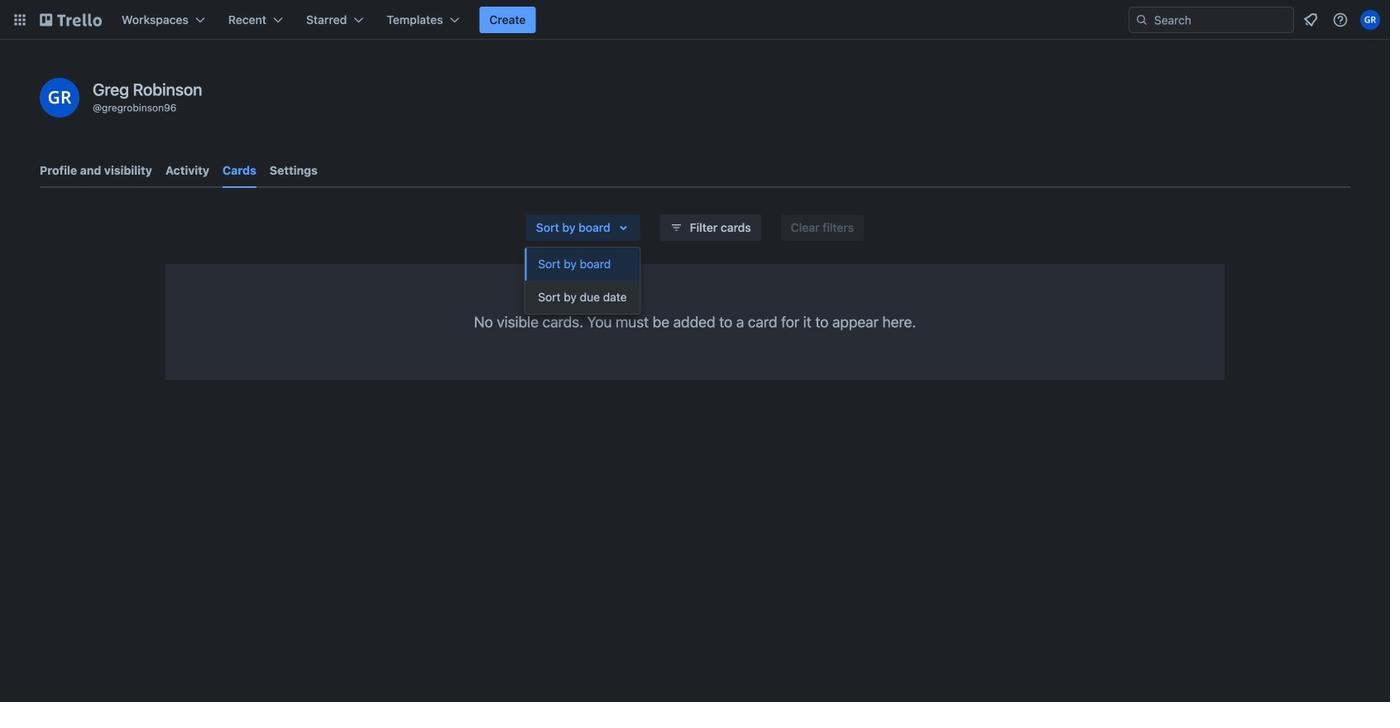 Task type: locate. For each thing, give the bounding box(es) containing it.
0 vertical spatial greg robinson (gregrobinson96) image
[[1361, 10, 1381, 30]]

back to home image
[[40, 7, 102, 33]]

greg robinson (gregrobinson96) image
[[1361, 10, 1381, 30], [40, 78, 79, 118]]

menu
[[525, 248, 640, 314]]

search image
[[1136, 13, 1149, 26]]

greg robinson (gregrobinson96) image down back to home image
[[40, 78, 79, 118]]

0 horizontal spatial greg robinson (gregrobinson96) image
[[40, 78, 79, 118]]

1 horizontal spatial greg robinson (gregrobinson96) image
[[1361, 10, 1381, 30]]

greg robinson (gregrobinson96) image right the open information menu icon
[[1361, 10, 1381, 30]]



Task type: describe. For each thing, give the bounding box(es) containing it.
open information menu image
[[1333, 12, 1349, 28]]

1 vertical spatial greg robinson (gregrobinson96) image
[[40, 78, 79, 118]]

primary element
[[0, 0, 1391, 40]]

Search field
[[1149, 8, 1294, 31]]

0 notifications image
[[1301, 10, 1321, 30]]

greg robinson (gregrobinson96) image inside "primary" element
[[1361, 10, 1381, 30]]



Task type: vqa. For each thing, say whether or not it's contained in the screenshot.
leftmost personal
no



